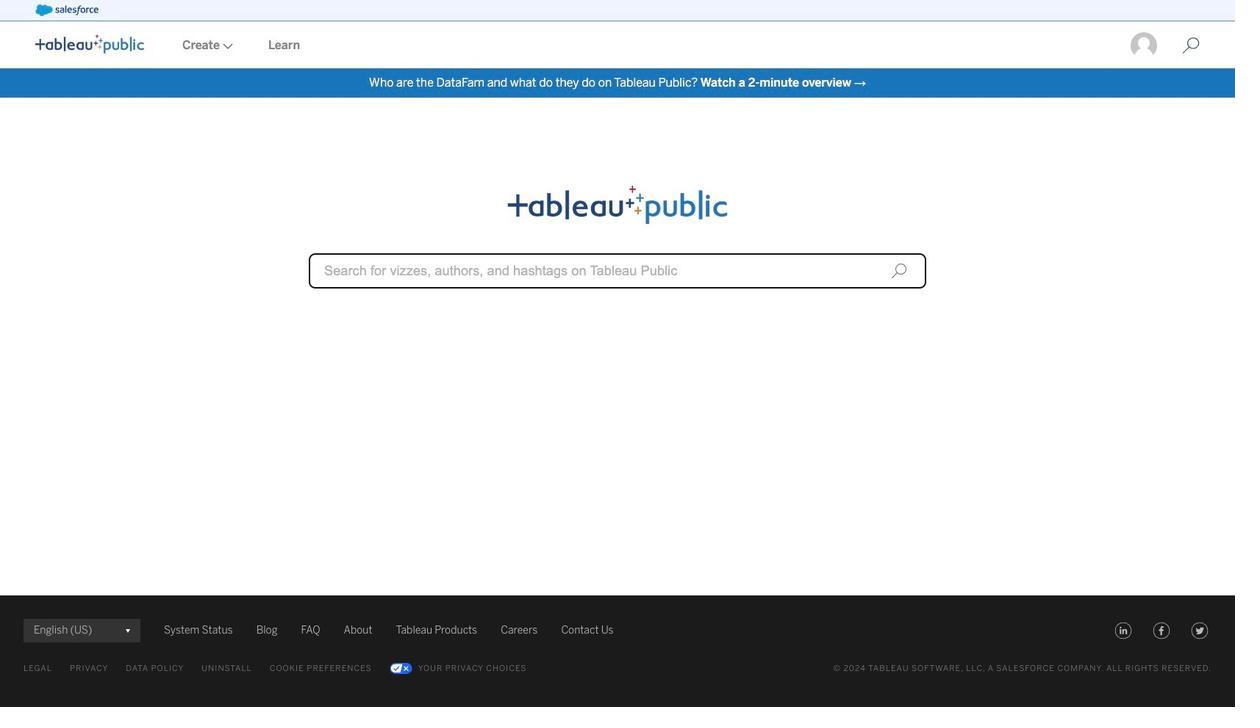 Task type: vqa. For each thing, say whether or not it's contained in the screenshot.
Search image
yes



Task type: describe. For each thing, give the bounding box(es) containing it.
go to search image
[[1164, 37, 1217, 54]]

salesforce logo image
[[35, 4, 98, 16]]

create image
[[220, 43, 233, 49]]

Search input field
[[309, 254, 926, 289]]

gary.orlando image
[[1129, 31, 1159, 60]]



Task type: locate. For each thing, give the bounding box(es) containing it.
selected language element
[[34, 620, 130, 643]]

logo image
[[35, 35, 144, 54]]

search image
[[891, 263, 907, 279]]



